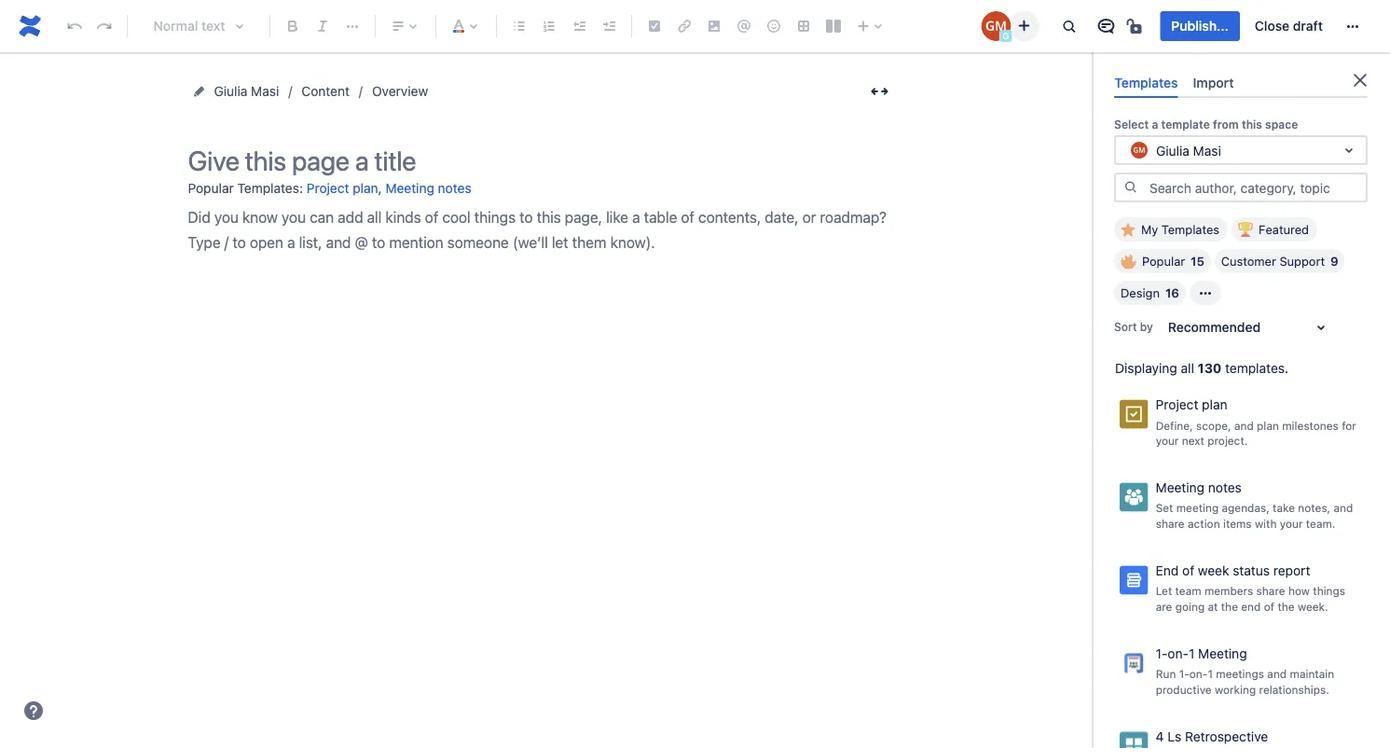 Task type: locate. For each thing, give the bounding box(es) containing it.
share for status
[[1257, 585, 1286, 598]]

content link
[[302, 80, 350, 103]]

project left ,
[[307, 181, 349, 196]]

0 vertical spatial 1
[[1189, 646, 1195, 661]]

1 vertical spatial project
[[1156, 397, 1199, 413]]

0 horizontal spatial the
[[1222, 600, 1239, 613]]

plan left milestones
[[1258, 419, 1280, 432]]

working
[[1216, 683, 1257, 696]]

and inside 1-on-1 meeting run 1-on-1 meetings and maintain productive working relationships.
[[1268, 667, 1288, 681]]

1-on-1 meeting run 1-on-1 meetings and maintain productive working relationships.
[[1156, 646, 1335, 696]]

with
[[1256, 517, 1277, 530]]

0 horizontal spatial notes
[[438, 181, 472, 196]]

and up team.
[[1334, 502, 1354, 515]]

emoji image
[[763, 15, 785, 37]]

templates
[[1115, 75, 1179, 90], [1162, 223, 1220, 237]]

meeting up 'set'
[[1156, 480, 1205, 495]]

template
[[1162, 118, 1211, 131]]

week.
[[1298, 600, 1329, 613]]

giulia down template
[[1157, 143, 1190, 158]]

1 vertical spatial giulia
[[1157, 143, 1190, 158]]

share up 'end' at right
[[1257, 585, 1286, 598]]

0 horizontal spatial of
[[1183, 563, 1195, 578]]

find and replace image
[[1058, 15, 1081, 37]]

things
[[1314, 585, 1346, 598]]

1 horizontal spatial 1-
[[1180, 667, 1190, 681]]

0 vertical spatial meeting
[[386, 181, 435, 196]]

share
[[1156, 517, 1185, 530], [1257, 585, 1286, 598]]

0 horizontal spatial your
[[1156, 434, 1180, 447]]

report
[[1274, 563, 1311, 578]]

share inside end of week status report let team members share how things are going at the end of the week.
[[1257, 585, 1286, 598]]

1 vertical spatial and
[[1334, 502, 1354, 515]]

project up define,
[[1156, 397, 1199, 413]]

table image
[[793, 15, 815, 37]]

1 horizontal spatial your
[[1281, 517, 1304, 530]]

1 horizontal spatial giulia masi
[[1157, 143, 1222, 158]]

meeting right ,
[[386, 181, 435, 196]]

1 up productive
[[1189, 646, 1195, 661]]

0 vertical spatial your
[[1156, 434, 1180, 447]]

plan left the meeting notes button
[[353, 181, 378, 196]]

of up 'team'
[[1183, 563, 1195, 578]]

on-
[[1168, 646, 1189, 661], [1190, 667, 1208, 681]]

relationships.
[[1260, 683, 1330, 696]]

0 horizontal spatial share
[[1156, 517, 1185, 530]]

giulia masi
[[214, 83, 279, 99], [1157, 143, 1222, 158]]

giulia masi image
[[982, 11, 1012, 41]]

0 horizontal spatial giulia masi
[[214, 83, 279, 99]]

meeting inside meeting notes set meeting agendas, take notes, and share action items with your team.
[[1156, 480, 1205, 495]]

project inside the popular templates: project plan , meeting notes
[[307, 181, 349, 196]]

templates inside tab list
[[1115, 75, 1179, 90]]

0 horizontal spatial project
[[307, 181, 349, 196]]

publish...
[[1172, 18, 1229, 34]]

Main content area, start typing to enter text. text field
[[188, 204, 897, 255]]

1 vertical spatial giulia masi
[[1157, 143, 1222, 158]]

masi left content at the left top of the page
[[251, 83, 279, 99]]

2 vertical spatial meeting
[[1199, 646, 1248, 661]]

of
[[1183, 563, 1195, 578], [1265, 600, 1275, 613]]

0 vertical spatial giulia
[[214, 83, 248, 99]]

templates up a
[[1115, 75, 1179, 90]]

tab list
[[1107, 67, 1376, 98]]

my
[[1142, 223, 1159, 237]]

Search author, category, topic field
[[1145, 175, 1367, 201]]

define,
[[1156, 419, 1194, 432]]

notes up agendas, on the bottom of the page
[[1209, 480, 1242, 495]]

team
[[1176, 585, 1202, 598]]

on- up productive
[[1190, 667, 1208, 681]]

1- up run
[[1156, 646, 1168, 661]]

2 horizontal spatial and
[[1334, 502, 1354, 515]]

1 vertical spatial popular
[[1143, 254, 1186, 268]]

project inside project plan define, scope, and plan milestones for your next project.
[[1156, 397, 1199, 413]]

templates up the 15
[[1162, 223, 1220, 237]]

numbered list ⌘⇧7 image
[[538, 15, 561, 37]]

0 horizontal spatial plan
[[353, 181, 378, 196]]

meetings
[[1217, 667, 1265, 681]]

meeting up meetings
[[1199, 646, 1248, 661]]

1 horizontal spatial giulia
[[1157, 143, 1190, 158]]

space
[[1266, 118, 1299, 131]]

1- up productive
[[1180, 667, 1190, 681]]

popular for popular
[[1143, 254, 1186, 268]]

popular
[[188, 180, 234, 196], [1143, 254, 1186, 268]]

giulia masi right move this page icon
[[214, 83, 279, 99]]

link image
[[674, 15, 696, 37]]

masi
[[251, 83, 279, 99], [1194, 143, 1222, 158]]

1 horizontal spatial 1
[[1208, 667, 1214, 681]]

1 vertical spatial notes
[[1209, 480, 1242, 495]]

overview link
[[372, 80, 428, 103]]

0 vertical spatial and
[[1235, 419, 1254, 432]]

redo ⌘⇧z image
[[93, 15, 116, 37]]

0 vertical spatial project
[[307, 181, 349, 196]]

0 horizontal spatial and
[[1235, 419, 1254, 432]]

1 vertical spatial share
[[1257, 585, 1286, 598]]

2 vertical spatial and
[[1268, 667, 1288, 681]]

maintain
[[1291, 667, 1335, 681]]

popular inside the popular templates: project plan , meeting notes
[[188, 180, 234, 196]]

popular left templates:
[[188, 180, 234, 196]]

share down 'set'
[[1156, 517, 1185, 530]]

masi down select a template from this space
[[1194, 143, 1222, 158]]

notes,
[[1299, 502, 1331, 515]]

1 vertical spatial templates
[[1162, 223, 1220, 237]]

0 horizontal spatial popular
[[188, 180, 234, 196]]

None text field
[[1129, 141, 1132, 160]]

plan
[[353, 181, 378, 196], [1203, 397, 1228, 413], [1258, 419, 1280, 432]]

1 horizontal spatial share
[[1257, 585, 1286, 598]]

1 vertical spatial of
[[1265, 600, 1275, 613]]

plan up scope,
[[1203, 397, 1228, 413]]

giulia masi down template
[[1157, 143, 1222, 158]]

1 vertical spatial your
[[1281, 517, 1304, 530]]

1 horizontal spatial and
[[1268, 667, 1288, 681]]

members
[[1205, 585, 1254, 598]]

on- up run
[[1168, 646, 1189, 661]]

comment icon image
[[1096, 15, 1118, 37]]

1 left meetings
[[1208, 667, 1214, 681]]

and
[[1235, 419, 1254, 432], [1334, 502, 1354, 515], [1268, 667, 1288, 681]]

share inside meeting notes set meeting agendas, take notes, and share action items with your team.
[[1156, 517, 1185, 530]]

0 vertical spatial popular
[[188, 180, 234, 196]]

meeting notes set meeting agendas, take notes, and share action items with your team.
[[1156, 480, 1354, 530]]

notes right ,
[[438, 181, 472, 196]]

and up relationships.
[[1268, 667, 1288, 681]]

1 vertical spatial meeting
[[1156, 480, 1205, 495]]

1-
[[1156, 646, 1168, 661], [1180, 667, 1190, 681]]

of right 'end' at right
[[1265, 600, 1275, 613]]

content
[[302, 83, 350, 99]]

1 horizontal spatial the
[[1278, 600, 1295, 613]]

0 vertical spatial notes
[[438, 181, 472, 196]]

2 horizontal spatial plan
[[1258, 419, 1280, 432]]

project plan define, scope, and plan milestones for your next project.
[[1156, 397, 1357, 447]]

displaying
[[1116, 361, 1178, 376]]

1 horizontal spatial popular
[[1143, 254, 1186, 268]]

1 horizontal spatial project
[[1156, 397, 1199, 413]]

0 vertical spatial share
[[1156, 517, 1185, 530]]

indent tab image
[[598, 15, 620, 37]]

sort
[[1115, 320, 1138, 333]]

popular down my templates button
[[1143, 254, 1186, 268]]

your down define,
[[1156, 434, 1180, 447]]

featured
[[1259, 223, 1310, 237]]

import
[[1193, 75, 1234, 90]]

the down how
[[1278, 600, 1295, 613]]

4
[[1156, 729, 1165, 744]]

the
[[1222, 600, 1239, 613], [1278, 600, 1295, 613]]

9
[[1331, 254, 1339, 268]]

for
[[1343, 419, 1357, 432]]

0 horizontal spatial masi
[[251, 83, 279, 99]]

customer
[[1222, 254, 1277, 268]]

meeting
[[386, 181, 435, 196], [1156, 480, 1205, 495], [1199, 646, 1248, 661]]

project
[[307, 181, 349, 196], [1156, 397, 1199, 413]]

giulia right move this page icon
[[214, 83, 248, 99]]

publish... button
[[1161, 11, 1241, 41]]

featured button
[[1232, 218, 1318, 242]]

giulia
[[214, 83, 248, 99], [1157, 143, 1190, 158]]

1 vertical spatial masi
[[1194, 143, 1222, 158]]

the down members
[[1222, 600, 1239, 613]]

agendas,
[[1223, 502, 1270, 515]]

0 vertical spatial plan
[[353, 181, 378, 196]]

and up project.
[[1235, 419, 1254, 432]]

week
[[1199, 563, 1230, 578]]

0 vertical spatial templates
[[1115, 75, 1179, 90]]

your inside project plan define, scope, and plan milestones for your next project.
[[1156, 434, 1180, 447]]

let
[[1156, 585, 1173, 598]]

1 horizontal spatial masi
[[1194, 143, 1222, 158]]

1 horizontal spatial plan
[[1203, 397, 1228, 413]]

0 vertical spatial 1-
[[1156, 646, 1168, 661]]

4 ls retrospective button
[[1111, 722, 1372, 748]]

notes inside meeting notes set meeting agendas, take notes, and share action items with your team.
[[1209, 480, 1242, 495]]

italic ⌘i image
[[312, 15, 334, 37]]

recommended
[[1169, 320, 1261, 335]]

1
[[1189, 646, 1195, 661], [1208, 667, 1214, 681]]

close draft
[[1256, 18, 1324, 34]]

1 horizontal spatial notes
[[1209, 480, 1242, 495]]

2 vertical spatial plan
[[1258, 419, 1280, 432]]

how
[[1289, 585, 1311, 598]]

1 vertical spatial plan
[[1203, 397, 1228, 413]]

your down take
[[1281, 517, 1304, 530]]

close draft button
[[1244, 11, 1335, 41]]

customer support 9
[[1222, 254, 1339, 268]]

4 ls retrospective
[[1156, 729, 1269, 744]]

this
[[1242, 118, 1263, 131]]

take
[[1273, 502, 1296, 515]]

0 vertical spatial of
[[1183, 563, 1195, 578]]

and inside meeting notes set meeting agendas, take notes, and share action items with your team.
[[1334, 502, 1354, 515]]



Task type: describe. For each thing, give the bounding box(es) containing it.
bullet list ⌘⇧8 image
[[508, 15, 531, 37]]

layouts image
[[823, 15, 845, 37]]

overview
[[372, 83, 428, 99]]

confluence image
[[15, 11, 45, 41]]

search icon image
[[1124, 180, 1139, 195]]

select
[[1115, 118, 1149, 131]]

retrospective
[[1186, 729, 1269, 744]]

popular for popular templates: project plan , meeting notes
[[188, 180, 234, 196]]

close templates and import image
[[1350, 69, 1372, 91]]

end of week status report let team members share how things are going at the end of the week.
[[1156, 563, 1346, 613]]

undo ⌘z image
[[63, 15, 86, 37]]

popular templates: project plan , meeting notes
[[188, 180, 472, 196]]

meeting
[[1177, 502, 1219, 515]]

productive
[[1156, 683, 1212, 696]]

meeting inside the popular templates: project plan , meeting notes
[[386, 181, 435, 196]]

0 horizontal spatial 1-
[[1156, 646, 1168, 661]]

16
[[1166, 286, 1180, 300]]

recommended button
[[1158, 313, 1344, 343]]

plan inside the popular templates: project plan , meeting notes
[[353, 181, 378, 196]]

from
[[1214, 118, 1239, 131]]

share for meeting
[[1156, 517, 1185, 530]]

outdent ⇧tab image
[[568, 15, 591, 37]]

15
[[1191, 254, 1205, 268]]

notes inside the popular templates: project plan , meeting notes
[[438, 181, 472, 196]]

my templates button
[[1115, 218, 1229, 242]]

sort by
[[1115, 320, 1154, 333]]

Give this page a title text field
[[188, 146, 897, 176]]

templates:
[[237, 180, 303, 196]]

0 vertical spatial giulia masi
[[214, 83, 279, 99]]

more formatting image
[[341, 15, 364, 37]]

1 vertical spatial 1-
[[1180, 667, 1190, 681]]

team.
[[1307, 517, 1336, 530]]

project plan button
[[307, 174, 378, 204]]

project.
[[1208, 434, 1248, 447]]

support
[[1280, 254, 1326, 268]]

design
[[1121, 286, 1160, 300]]

0 horizontal spatial 1
[[1189, 646, 1195, 661]]

meeting inside 1-on-1 meeting run 1-on-1 meetings and maintain productive working relationships.
[[1199, 646, 1248, 661]]

more categories image
[[1195, 282, 1217, 304]]

all
[[1182, 361, 1195, 376]]

130
[[1198, 361, 1222, 376]]

close
[[1256, 18, 1290, 34]]

design 16
[[1121, 286, 1180, 300]]

1 horizontal spatial of
[[1265, 600, 1275, 613]]

items
[[1224, 517, 1252, 530]]

displaying all 130 templates.
[[1116, 361, 1289, 376]]

1 the from the left
[[1222, 600, 1239, 613]]

action
[[1188, 517, 1221, 530]]

mention image
[[733, 15, 756, 37]]

milestones
[[1283, 419, 1339, 432]]

and inside project plan define, scope, and plan milestones for your next project.
[[1235, 419, 1254, 432]]

add image, video, or file image
[[703, 15, 726, 37]]

no restrictions image
[[1125, 15, 1148, 37]]

meeting notes button
[[386, 174, 472, 204]]

confluence image
[[15, 11, 45, 41]]

help image
[[22, 700, 45, 722]]

0 horizontal spatial giulia
[[214, 83, 248, 99]]

your inside meeting notes set meeting agendas, take notes, and share action items with your team.
[[1281, 517, 1304, 530]]

status
[[1233, 563, 1271, 578]]

my templates
[[1142, 223, 1220, 237]]

end
[[1242, 600, 1262, 613]]

a
[[1152, 118, 1159, 131]]

giulia masi link
[[214, 80, 279, 103]]

end
[[1156, 563, 1179, 578]]

templates.
[[1226, 361, 1289, 376]]

going
[[1176, 600, 1205, 613]]

set
[[1156, 502, 1174, 515]]

by
[[1141, 320, 1154, 333]]

1 vertical spatial 1
[[1208, 667, 1214, 681]]

ls
[[1168, 729, 1182, 744]]

next
[[1183, 434, 1205, 447]]

2 the from the left
[[1278, 600, 1295, 613]]

are
[[1156, 600, 1173, 613]]

tab list containing templates
[[1107, 67, 1376, 98]]

0 vertical spatial masi
[[251, 83, 279, 99]]

move this page image
[[192, 84, 207, 99]]

invite to edit image
[[1013, 14, 1036, 37]]

open image
[[1339, 139, 1361, 162]]

run
[[1156, 667, 1177, 681]]

bold ⌘b image
[[282, 15, 304, 37]]

,
[[378, 180, 382, 196]]

action item image
[[644, 15, 666, 37]]

templates inside button
[[1162, 223, 1220, 237]]

draft
[[1294, 18, 1324, 34]]

1 vertical spatial on-
[[1190, 667, 1208, 681]]

0 vertical spatial on-
[[1168, 646, 1189, 661]]

at
[[1209, 600, 1219, 613]]

select a template from this space
[[1115, 118, 1299, 131]]

scope,
[[1197, 419, 1232, 432]]

more image
[[1342, 15, 1365, 37]]

make page full-width image
[[869, 80, 891, 103]]



Task type: vqa. For each thing, say whether or not it's contained in the screenshot.
Your work popup button
no



